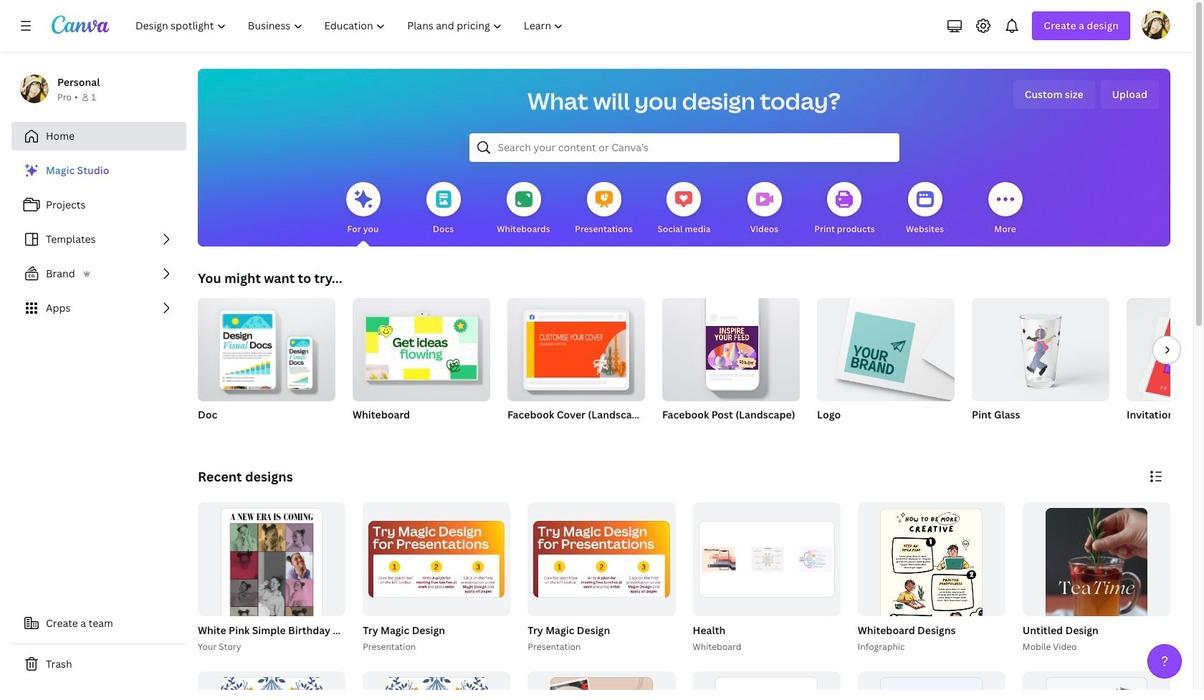 Task type: vqa. For each thing, say whether or not it's contained in the screenshot.
the Stephanie Aranda icon on the top of the page
yes



Task type: describe. For each thing, give the bounding box(es) containing it.
stephanie aranda image
[[1142, 11, 1171, 39]]



Task type: locate. For each thing, give the bounding box(es) containing it.
None search field
[[469, 133, 899, 162]]

top level navigation element
[[126, 11, 576, 40]]

group
[[198, 293, 336, 440], [198, 293, 336, 401], [662, 293, 800, 440], [662, 293, 800, 401], [817, 293, 955, 440], [817, 293, 955, 401], [972, 293, 1110, 440], [972, 293, 1110, 401], [353, 298, 490, 440], [353, 298, 490, 401], [508, 298, 645, 440], [1127, 298, 1204, 440], [1127, 298, 1204, 401], [195, 503, 489, 690], [198, 503, 346, 690], [360, 503, 511, 654], [363, 503, 511, 616], [525, 503, 676, 654], [528, 503, 676, 616], [690, 503, 841, 654], [693, 503, 841, 616], [855, 503, 1006, 690], [858, 503, 1006, 690], [1020, 503, 1171, 690], [1023, 503, 1171, 690], [198, 672, 346, 690], [363, 672, 511, 690], [528, 672, 676, 690], [693, 672, 841, 690], [858, 672, 1006, 690], [1023, 672, 1171, 690]]

list
[[11, 156, 186, 323]]

Search search field
[[498, 134, 871, 161]]



